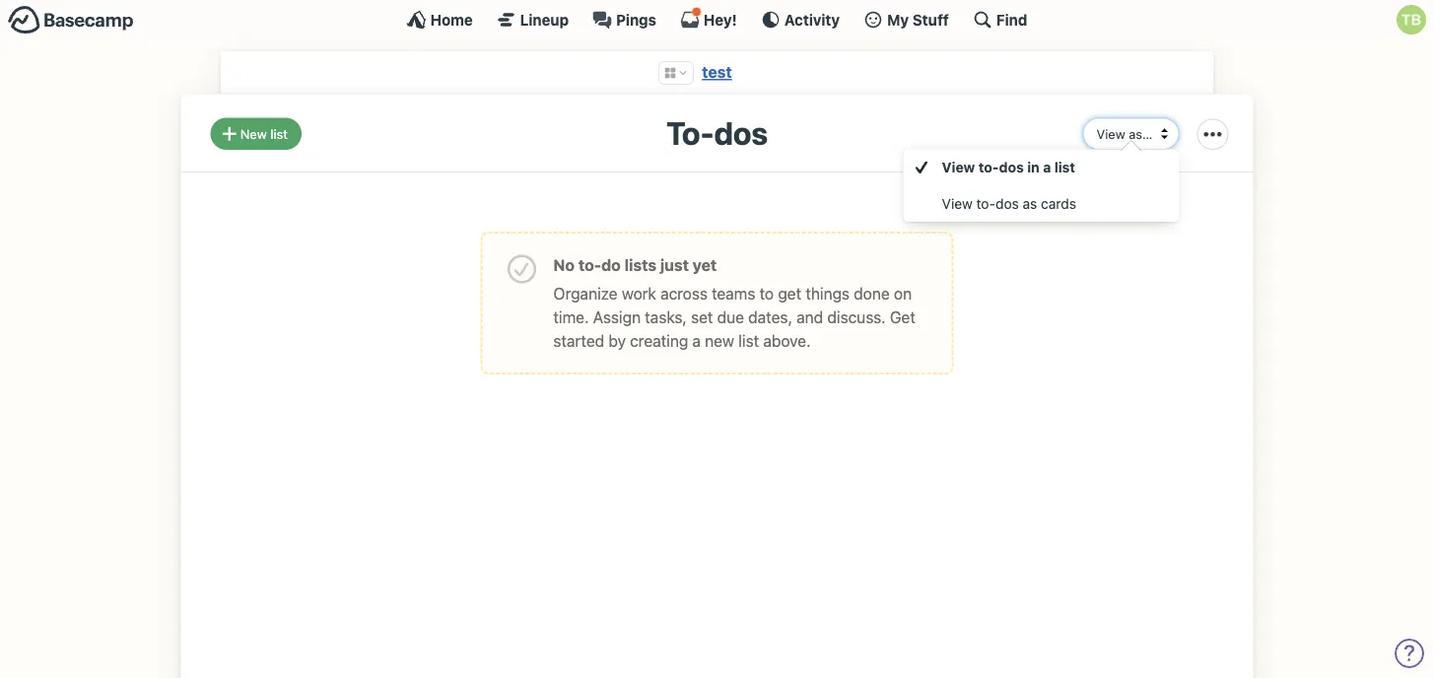 Task type: describe. For each thing, give the bounding box(es) containing it.
assign
[[593, 308, 641, 327]]

set
[[691, 308, 713, 327]]

new
[[705, 332, 735, 350]]

as…
[[1129, 126, 1153, 141]]

view as… button
[[1083, 118, 1180, 150]]

view to-dos as cards
[[942, 195, 1077, 212]]

get
[[778, 284, 802, 303]]

yet
[[693, 256, 717, 274]]

to- for as
[[977, 195, 996, 212]]

new list
[[240, 126, 288, 141]]

list inside view to-dos in a list link
[[1055, 159, 1076, 175]]

view to-dos in a list
[[942, 159, 1076, 175]]

activity
[[785, 11, 840, 28]]

my stuff button
[[864, 10, 949, 30]]

home link
[[407, 10, 473, 30]]

0 vertical spatial a
[[1043, 159, 1051, 175]]

as
[[1023, 195, 1037, 212]]

to-dos
[[666, 114, 768, 151]]

things
[[806, 284, 850, 303]]

hey!
[[704, 11, 737, 28]]

list inside new list link
[[270, 126, 288, 141]]

view as…
[[1097, 126, 1153, 141]]

to
[[760, 284, 774, 303]]

get
[[890, 308, 916, 327]]

lineup
[[520, 11, 569, 28]]

on
[[894, 284, 912, 303]]

done
[[854, 284, 890, 303]]

due
[[717, 308, 744, 327]]

0 vertical spatial dos
[[714, 114, 768, 151]]

lineup link
[[497, 10, 569, 30]]

test
[[702, 63, 732, 81]]

view for view to-dos as cards
[[942, 195, 973, 212]]

to- for in
[[979, 159, 999, 175]]

my
[[887, 11, 909, 28]]

main element
[[0, 0, 1435, 38]]

tim burton image
[[1397, 5, 1427, 35]]

view for view to-dos in a list
[[942, 159, 975, 175]]



Task type: locate. For each thing, give the bounding box(es) containing it.
list right new
[[270, 126, 288, 141]]

by
[[609, 332, 626, 350]]

dos for view to-dos as cards
[[996, 195, 1019, 212]]

2 vertical spatial view
[[942, 195, 973, 212]]

work
[[622, 284, 656, 303]]

dos left the in
[[999, 159, 1024, 175]]

to- inside no to-do lists just yet organize work across teams to get things done on time. assign tasks, set due dates, and discuss. get started by creating a new list above.
[[579, 256, 602, 274]]

2 horizontal spatial list
[[1055, 159, 1076, 175]]

1 horizontal spatial a
[[1043, 159, 1051, 175]]

view for view as…
[[1097, 126, 1126, 141]]

1 vertical spatial a
[[693, 332, 701, 350]]

and
[[797, 308, 823, 327]]

dos down test "link"
[[714, 114, 768, 151]]

1 vertical spatial list
[[1055, 159, 1076, 175]]

2 vertical spatial list
[[739, 332, 759, 350]]

no
[[554, 256, 575, 274]]

do
[[602, 256, 621, 274]]

find button
[[973, 10, 1028, 30]]

list right the in
[[1055, 159, 1076, 175]]

a inside no to-do lists just yet organize work across teams to get things done on time. assign tasks, set due dates, and discuss. get started by creating a new list above.
[[693, 332, 701, 350]]

dos
[[714, 114, 768, 151], [999, 159, 1024, 175], [996, 195, 1019, 212]]

teams
[[712, 284, 756, 303]]

switch accounts image
[[8, 5, 134, 35]]

to- right no
[[579, 256, 602, 274]]

find
[[997, 11, 1028, 28]]

to- up view to-dos as cards
[[979, 159, 999, 175]]

view inside view to-dos as cards link
[[942, 195, 973, 212]]

lists
[[625, 256, 657, 274]]

1 vertical spatial dos
[[999, 159, 1024, 175]]

in
[[1028, 159, 1040, 175]]

0 vertical spatial to-
[[979, 159, 999, 175]]

started
[[554, 332, 605, 350]]

view up view to-dos as cards
[[942, 159, 975, 175]]

a
[[1043, 159, 1051, 175], [693, 332, 701, 350]]

0 horizontal spatial list
[[270, 126, 288, 141]]

list right "new"
[[739, 332, 759, 350]]

to-
[[666, 114, 714, 151]]

0 vertical spatial list
[[270, 126, 288, 141]]

across
[[661, 284, 708, 303]]

view to-dos in a list link
[[904, 149, 1180, 186]]

new list link
[[210, 118, 302, 150]]

discuss.
[[828, 308, 886, 327]]

view to-dos as cards link
[[904, 186, 1180, 222]]

view down view to-dos in a list
[[942, 195, 973, 212]]

view inside the view as… dropdown button
[[1097, 126, 1126, 141]]

view inside view to-dos in a list link
[[942, 159, 975, 175]]

a left "new"
[[693, 332, 701, 350]]

a right the in
[[1043, 159, 1051, 175]]

view
[[1097, 126, 1126, 141], [942, 159, 975, 175], [942, 195, 973, 212]]

0 vertical spatial view
[[1097, 126, 1126, 141]]

list
[[270, 126, 288, 141], [1055, 159, 1076, 175], [739, 332, 759, 350]]

tasks,
[[645, 308, 687, 327]]

hey! button
[[680, 7, 737, 30]]

my stuff
[[887, 11, 949, 28]]

dates,
[[749, 308, 793, 327]]

dos left as in the top right of the page
[[996, 195, 1019, 212]]

pings
[[616, 11, 657, 28]]

creating
[[630, 332, 688, 350]]

cards
[[1041, 195, 1077, 212]]

to- down view to-dos in a list
[[977, 195, 996, 212]]

1 vertical spatial view
[[942, 159, 975, 175]]

view left as…
[[1097, 126, 1126, 141]]

1 horizontal spatial list
[[739, 332, 759, 350]]

test link
[[702, 63, 732, 81]]

time.
[[554, 308, 589, 327]]

2 vertical spatial to-
[[579, 256, 602, 274]]

home
[[430, 11, 473, 28]]

above.
[[763, 332, 811, 350]]

2 vertical spatial dos
[[996, 195, 1019, 212]]

pings button
[[593, 10, 657, 30]]

stuff
[[913, 11, 949, 28]]

new
[[240, 126, 267, 141]]

0 horizontal spatial a
[[693, 332, 701, 350]]

activity link
[[761, 10, 840, 30]]

just
[[660, 256, 689, 274]]

1 vertical spatial to-
[[977, 195, 996, 212]]

list inside no to-do lists just yet organize work across teams to get things done on time. assign tasks, set due dates, and discuss. get started by creating a new list above.
[[739, 332, 759, 350]]

to-
[[979, 159, 999, 175], [977, 195, 996, 212], [579, 256, 602, 274]]

organize
[[554, 284, 618, 303]]

no to-do lists just yet organize work across teams to get things done on time. assign tasks, set due dates, and discuss. get started by creating a new list above.
[[554, 256, 916, 350]]

to- for lists
[[579, 256, 602, 274]]

dos for view to-dos in a list
[[999, 159, 1024, 175]]



Task type: vqa. For each thing, say whether or not it's contained in the screenshot.
the Tim Burton image
yes



